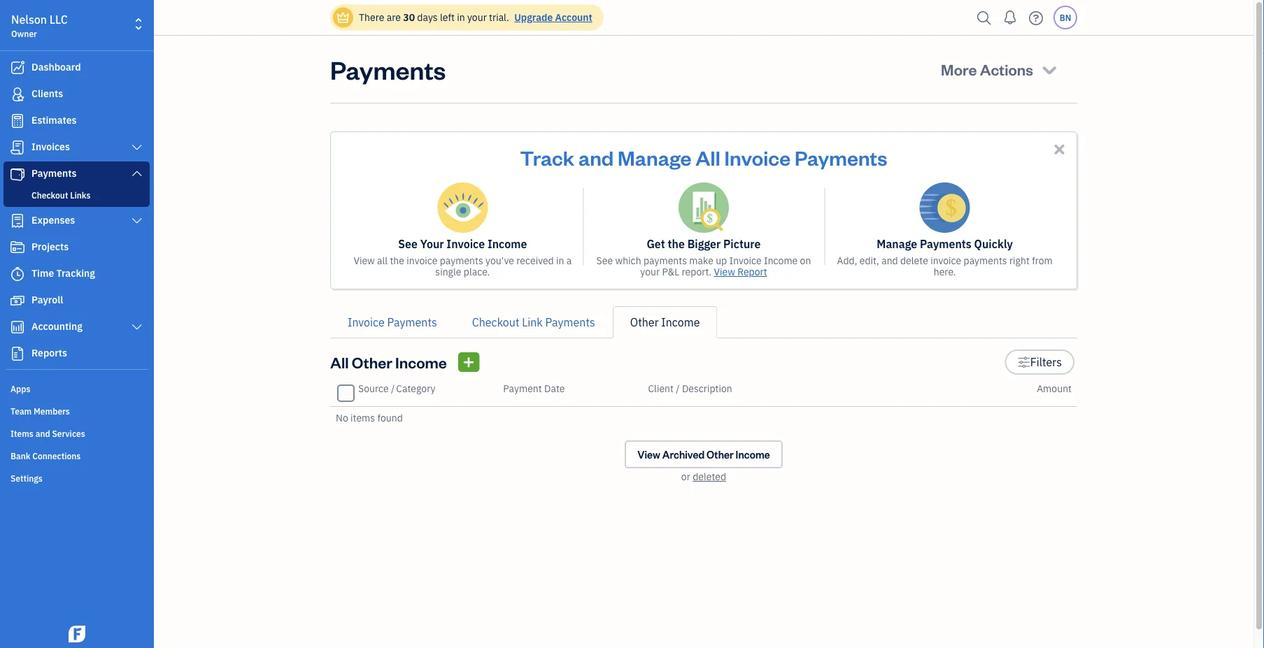 Task type: locate. For each thing, give the bounding box(es) containing it.
1 horizontal spatial /
[[676, 383, 680, 395]]

/
[[391, 383, 395, 395], [676, 383, 680, 395]]

or
[[682, 471, 691, 484]]

freshbooks image
[[66, 626, 88, 643]]

3 chevron large down image from the top
[[131, 322, 143, 333]]

2 horizontal spatial payments
[[964, 254, 1008, 267]]

received
[[517, 254, 554, 267]]

tracking
[[56, 267, 95, 280]]

income inside see which payments make up invoice income on your p&l report.
[[764, 254, 798, 267]]

0 horizontal spatial view
[[354, 254, 375, 267]]

all up "no"
[[330, 352, 349, 372]]

0 horizontal spatial your
[[468, 11, 487, 24]]

1 chevron large down image from the top
[[131, 168, 143, 179]]

income inside see your invoice income view all the invoice payments you've received in a single place.
[[488, 237, 527, 252]]

invoice for payments
[[931, 254, 962, 267]]

and for services
[[35, 428, 50, 440]]

0 vertical spatial checkout
[[31, 190, 68, 201]]

payments inside see your invoice income view all the invoice payments you've received in a single place.
[[440, 254, 484, 267]]

delete
[[901, 254, 929, 267]]

0 horizontal spatial invoice
[[407, 254, 438, 267]]

payment image
[[9, 167, 26, 181]]

payroll link
[[3, 288, 150, 314]]

1 vertical spatial the
[[390, 254, 405, 267]]

and inside main element
[[35, 428, 50, 440]]

manage payments quickly add, edit, and delete invoice payments right from here.
[[838, 237, 1053, 279]]

see your invoice income view all the invoice payments you've received in a single place.
[[354, 237, 572, 279]]

1 vertical spatial in
[[556, 254, 565, 267]]

see for which
[[597, 254, 613, 267]]

chevron large down image inside accounting link
[[131, 322, 143, 333]]

1 vertical spatial and
[[882, 254, 899, 267]]

the right all
[[390, 254, 405, 267]]

no items found
[[336, 412, 403, 425]]

0 vertical spatial in
[[457, 11, 465, 24]]

invoice inside see your invoice income view all the invoice payments you've received in a single place.
[[407, 254, 438, 267]]

1 horizontal spatial and
[[579, 144, 614, 170]]

in inside see your invoice income view all the invoice payments you've received in a single place.
[[556, 254, 565, 267]]

client image
[[9, 87, 26, 101]]

and right items
[[35, 428, 50, 440]]

invoice
[[407, 254, 438, 267], [931, 254, 962, 267]]

1 horizontal spatial invoice
[[931, 254, 962, 267]]

payments down get
[[644, 254, 687, 267]]

2 horizontal spatial view
[[714, 266, 736, 279]]

see inside see which payments make up invoice income on your p&l report.
[[597, 254, 613, 267]]

items and services link
[[3, 423, 150, 444]]

chevron large down image down chevron large down image
[[131, 168, 143, 179]]

2 horizontal spatial and
[[882, 254, 899, 267]]

1 vertical spatial all
[[330, 352, 349, 372]]

payments inside see which payments make up invoice income on your p&l report.
[[644, 254, 687, 267]]

view left all
[[354, 254, 375, 267]]

checkout for checkout links
[[31, 190, 68, 201]]

0 vertical spatial other
[[631, 315, 659, 330]]

1 vertical spatial see
[[597, 254, 613, 267]]

close image
[[1052, 141, 1068, 157]]

all
[[696, 144, 721, 170], [330, 352, 349, 372]]

view archived other income
[[638, 448, 771, 462]]

chevron large down image
[[131, 142, 143, 153]]

upgrade
[[515, 11, 553, 24]]

owner
[[11, 28, 37, 39]]

invoice
[[725, 144, 791, 170], [447, 237, 485, 252], [730, 254, 762, 267], [348, 315, 385, 330]]

1 horizontal spatial the
[[668, 237, 685, 252]]

invoice down your
[[407, 254, 438, 267]]

chevron large down image
[[131, 168, 143, 179], [131, 216, 143, 227], [131, 322, 143, 333]]

client / description
[[648, 383, 733, 395]]

your left p&l in the top of the page
[[641, 266, 660, 279]]

team
[[10, 406, 32, 417]]

and inside the manage payments quickly add, edit, and delete invoice payments right from here.
[[882, 254, 899, 267]]

1 horizontal spatial see
[[597, 254, 613, 267]]

1 horizontal spatial in
[[556, 254, 565, 267]]

/ for description
[[676, 383, 680, 395]]

2 chevron large down image from the top
[[131, 216, 143, 227]]

1 horizontal spatial payments
[[644, 254, 687, 267]]

your inside see which payments make up invoice income on your p&l report.
[[641, 266, 660, 279]]

1 payments from the left
[[440, 254, 484, 267]]

3 payments from the left
[[964, 254, 1008, 267]]

nelson
[[11, 12, 47, 27]]

chevron large down image inside 'expenses' link
[[131, 216, 143, 227]]

other down which
[[631, 315, 659, 330]]

amount button
[[1037, 383, 1072, 395]]

other
[[631, 315, 659, 330], [352, 352, 393, 372], [707, 448, 734, 462]]

estimate image
[[9, 114, 26, 128]]

view right the make
[[714, 266, 736, 279]]

payments inside main element
[[31, 167, 77, 180]]

2 vertical spatial other
[[707, 448, 734, 462]]

view left archived
[[638, 448, 661, 462]]

invoice image
[[9, 141, 26, 155]]

2 vertical spatial and
[[35, 428, 50, 440]]

invoice inside the manage payments quickly add, edit, and delete invoice payments right from here.
[[931, 254, 962, 267]]

in left the a
[[556, 254, 565, 267]]

bank connections
[[10, 451, 81, 462]]

date
[[545, 383, 565, 395]]

items
[[10, 428, 33, 440]]

chevrondown image
[[1040, 59, 1060, 79]]

invoice for your
[[407, 254, 438, 267]]

checkout links link
[[6, 187, 147, 204]]

bank connections link
[[3, 445, 150, 466]]

payment date button
[[503, 383, 565, 395]]

checkout up expenses
[[31, 190, 68, 201]]

and right track
[[579, 144, 614, 170]]

connections
[[32, 451, 81, 462]]

1 / from the left
[[391, 383, 395, 395]]

settings
[[10, 473, 43, 484]]

chevron large down image down the payroll link
[[131, 322, 143, 333]]

1 vertical spatial manage
[[877, 237, 918, 252]]

0 vertical spatial chevron large down image
[[131, 168, 143, 179]]

1 horizontal spatial view
[[638, 448, 661, 462]]

see left your
[[398, 237, 418, 252]]

expenses
[[31, 214, 75, 227]]

report.
[[682, 266, 712, 279]]

1 horizontal spatial manage
[[877, 237, 918, 252]]

0 horizontal spatial see
[[398, 237, 418, 252]]

and right edit,
[[882, 254, 899, 267]]

dashboard image
[[9, 61, 26, 75]]

0 vertical spatial see
[[398, 237, 418, 252]]

view for view report
[[714, 266, 736, 279]]

0 vertical spatial the
[[668, 237, 685, 252]]

1 horizontal spatial your
[[641, 266, 660, 279]]

income
[[488, 237, 527, 252], [764, 254, 798, 267], [662, 315, 700, 330], [396, 352, 447, 372], [736, 448, 771, 462]]

1 horizontal spatial all
[[696, 144, 721, 170]]

time
[[31, 267, 54, 280]]

more actions button
[[929, 52, 1072, 86]]

other up 'deleted'
[[707, 448, 734, 462]]

payments down your
[[440, 254, 484, 267]]

dashboard link
[[3, 55, 150, 80]]

items and services
[[10, 428, 85, 440]]

checkout links
[[31, 190, 91, 201]]

deleted link
[[693, 471, 727, 484]]

see inside see your invoice income view all the invoice payments you've received in a single place.
[[398, 237, 418, 252]]

1 horizontal spatial checkout
[[472, 315, 520, 330]]

0 horizontal spatial /
[[391, 383, 395, 395]]

invoice right delete
[[931, 254, 962, 267]]

0 horizontal spatial payments
[[440, 254, 484, 267]]

your left the trial.
[[468, 11, 487, 24]]

1 vertical spatial your
[[641, 266, 660, 279]]

chevron large down image for payments
[[131, 168, 143, 179]]

2 invoice from the left
[[931, 254, 962, 267]]

1 vertical spatial checkout
[[472, 315, 520, 330]]

checkout inside main element
[[31, 190, 68, 201]]

0 horizontal spatial checkout
[[31, 190, 68, 201]]

/ right client
[[676, 383, 680, 395]]

bigger
[[688, 237, 721, 252]]

see
[[398, 237, 418, 252], [597, 254, 613, 267]]

trial.
[[489, 11, 509, 24]]

payment date
[[503, 383, 565, 395]]

1 vertical spatial chevron large down image
[[131, 216, 143, 227]]

1 invoice from the left
[[407, 254, 438, 267]]

no
[[336, 412, 348, 425]]

view
[[354, 254, 375, 267], [714, 266, 736, 279], [638, 448, 661, 462]]

0 horizontal spatial and
[[35, 428, 50, 440]]

apps
[[10, 384, 30, 395]]

from
[[1033, 254, 1053, 267]]

chevron large down image down checkout links link
[[131, 216, 143, 227]]

0 horizontal spatial all
[[330, 352, 349, 372]]

2 vertical spatial chevron large down image
[[131, 322, 143, 333]]

invoice payments
[[348, 315, 437, 330]]

quickly
[[975, 237, 1014, 252]]

0 horizontal spatial other
[[352, 352, 393, 372]]

accounting link
[[3, 315, 150, 340]]

time tracking link
[[3, 262, 150, 287]]

0 horizontal spatial in
[[457, 11, 465, 24]]

source / category
[[358, 383, 436, 395]]

0 vertical spatial manage
[[618, 144, 692, 170]]

payroll
[[31, 294, 63, 307]]

in right left
[[457, 11, 465, 24]]

payments inside the manage payments quickly add, edit, and delete invoice payments right from here.
[[964, 254, 1008, 267]]

see left which
[[597, 254, 613, 267]]

other up source
[[352, 352, 393, 372]]

all up 'get the bigger picture'
[[696, 144, 721, 170]]

nelson llc owner
[[11, 12, 68, 39]]

deleted
[[693, 471, 727, 484]]

/ for category
[[391, 383, 395, 395]]

the right get
[[668, 237, 685, 252]]

and
[[579, 144, 614, 170], [882, 254, 899, 267], [35, 428, 50, 440]]

/ right source
[[391, 383, 395, 395]]

invoices link
[[3, 135, 150, 160]]

here.
[[934, 266, 957, 279]]

2 horizontal spatial other
[[707, 448, 734, 462]]

archived
[[663, 448, 705, 462]]

payments for income
[[440, 254, 484, 267]]

payments down 'quickly'
[[964, 254, 1008, 267]]

time tracking
[[31, 267, 95, 280]]

in
[[457, 11, 465, 24], [556, 254, 565, 267]]

accounting
[[31, 320, 83, 333]]

0 vertical spatial and
[[579, 144, 614, 170]]

project image
[[9, 241, 26, 255]]

0 horizontal spatial the
[[390, 254, 405, 267]]

2 / from the left
[[676, 383, 680, 395]]

settings image
[[1018, 354, 1031, 371]]

payments
[[330, 52, 446, 86], [795, 144, 888, 170], [31, 167, 77, 180], [920, 237, 972, 252], [387, 315, 437, 330], [546, 315, 596, 330]]

track and manage all invoice payments
[[520, 144, 888, 170]]

0 horizontal spatial manage
[[618, 144, 692, 170]]

notifications image
[[1000, 3, 1022, 31]]

2 payments from the left
[[644, 254, 687, 267]]

checkout left link
[[472, 315, 520, 330]]



Task type: vqa. For each thing, say whether or not it's contained in the screenshot.
Your
yes



Task type: describe. For each thing, give the bounding box(es) containing it.
view for view archived other income
[[638, 448, 661, 462]]

30
[[403, 11, 415, 24]]

see for your
[[398, 237, 418, 252]]

items
[[351, 412, 375, 425]]

all other income
[[330, 352, 447, 372]]

estimates
[[31, 114, 77, 127]]

invoice payments link
[[330, 307, 455, 339]]

bank
[[10, 451, 30, 462]]

manage payments quickly image
[[920, 183, 971, 233]]

crown image
[[336, 10, 351, 25]]

filters
[[1031, 355, 1063, 370]]

estimates link
[[3, 108, 150, 134]]

see which payments make up invoice income on your p&l report.
[[597, 254, 812, 279]]

chevron large down image for expenses
[[131, 216, 143, 227]]

bn
[[1060, 12, 1072, 23]]

checkout for checkout link payments
[[472, 315, 520, 330]]

amount
[[1037, 383, 1072, 395]]

invoice inside see your invoice income view all the invoice payments you've received in a single place.
[[447, 237, 485, 252]]

are
[[387, 11, 401, 24]]

go to help image
[[1025, 7, 1048, 28]]

team members
[[10, 406, 70, 417]]

bn button
[[1054, 6, 1078, 29]]

upgrade account link
[[512, 11, 593, 24]]

payments link
[[3, 162, 150, 187]]

report
[[738, 266, 768, 279]]

manage inside the manage payments quickly add, edit, and delete invoice payments right from here.
[[877, 237, 918, 252]]

description
[[682, 383, 733, 395]]

view archived other income link
[[625, 441, 783, 469]]

edit,
[[860, 254, 880, 267]]

other income link
[[613, 307, 718, 339]]

on
[[800, 254, 812, 267]]

you've
[[486, 254, 514, 267]]

which
[[616, 254, 642, 267]]

up
[[716, 254, 727, 267]]

there are 30 days left in your trial. upgrade account
[[359, 11, 593, 24]]

projects
[[31, 240, 69, 253]]

checkout link payments link
[[455, 307, 613, 339]]

actions
[[980, 59, 1034, 79]]

get the bigger picture
[[647, 237, 761, 252]]

all
[[377, 254, 388, 267]]

link
[[522, 315, 543, 330]]

single
[[436, 266, 462, 279]]

money image
[[9, 294, 26, 308]]

get
[[647, 237, 666, 252]]

and for manage
[[579, 144, 614, 170]]

clients
[[31, 87, 63, 100]]

picture
[[724, 237, 761, 252]]

days
[[417, 11, 438, 24]]

category
[[396, 383, 436, 395]]

the inside see your invoice income view all the invoice payments you've received in a single place.
[[390, 254, 405, 267]]

timer image
[[9, 267, 26, 281]]

view inside see your invoice income view all the invoice payments you've received in a single place.
[[354, 254, 375, 267]]

services
[[52, 428, 85, 440]]

add,
[[838, 254, 858, 267]]

reports
[[31, 347, 67, 360]]

main element
[[0, 0, 189, 649]]

your
[[420, 237, 444, 252]]

payments for add,
[[964, 254, 1008, 267]]

left
[[440, 11, 455, 24]]

expense image
[[9, 214, 26, 228]]

see your invoice income image
[[438, 183, 488, 233]]

projects link
[[3, 235, 150, 260]]

place.
[[464, 266, 490, 279]]

llc
[[50, 12, 68, 27]]

0 vertical spatial all
[[696, 144, 721, 170]]

add new other income entry image
[[463, 354, 475, 371]]

filters button
[[1005, 350, 1075, 375]]

search image
[[974, 7, 996, 28]]

a
[[567, 254, 572, 267]]

settings link
[[3, 468, 150, 489]]

members
[[34, 406, 70, 417]]

make
[[690, 254, 714, 267]]

p&l
[[662, 266, 680, 279]]

links
[[70, 190, 91, 201]]

reports link
[[3, 342, 150, 367]]

invoice inside see which payments make up invoice income on your p&l report.
[[730, 254, 762, 267]]

track
[[520, 144, 575, 170]]

get the bigger picture image
[[679, 183, 729, 233]]

checkout link payments
[[472, 315, 596, 330]]

team members link
[[3, 400, 150, 421]]

1 horizontal spatial other
[[631, 315, 659, 330]]

right
[[1010, 254, 1030, 267]]

1 vertical spatial other
[[352, 352, 393, 372]]

more
[[942, 59, 977, 79]]

client
[[648, 383, 674, 395]]

other income
[[631, 315, 700, 330]]

dashboard
[[31, 61, 81, 73]]

source
[[358, 383, 389, 395]]

invoices
[[31, 140, 70, 153]]

report image
[[9, 347, 26, 361]]

payments inside the manage payments quickly add, edit, and delete invoice payments right from here.
[[920, 237, 972, 252]]

chart image
[[9, 321, 26, 335]]

clients link
[[3, 82, 150, 107]]

more actions
[[942, 59, 1034, 79]]

there
[[359, 11, 385, 24]]

payment
[[503, 383, 542, 395]]

apps link
[[3, 378, 150, 399]]

chevron large down image for accounting
[[131, 322, 143, 333]]

0 vertical spatial your
[[468, 11, 487, 24]]



